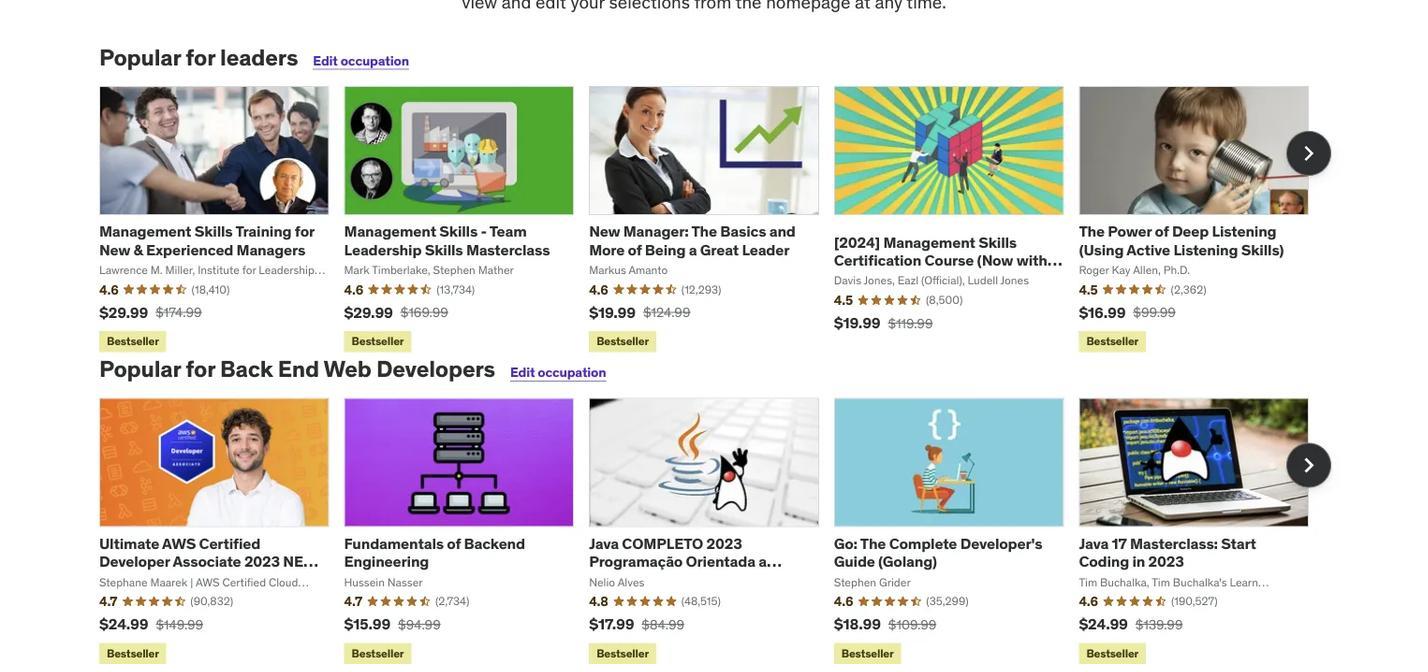 Task type: locate. For each thing, give the bounding box(es) containing it.
0 horizontal spatial edit occupation button
[[313, 52, 409, 69]]

2023 left new
[[244, 552, 280, 571]]

1 vertical spatial edit occupation button
[[510, 364, 606, 381]]

carousel element
[[99, 86, 1332, 356], [99, 398, 1332, 665]]

leaders
[[220, 43, 298, 71]]

1 vertical spatial popular
[[99, 355, 181, 384]]

of left backend
[[447, 534, 461, 553]]

new left & on the left top of the page
[[99, 240, 130, 259]]

management inside management skills training for new & experienced managers
[[99, 222, 191, 241]]

the left 'basics'
[[692, 222, 717, 241]]

2 horizontal spatial the
[[1079, 222, 1105, 241]]

skills)
[[1242, 240, 1284, 259]]

1 carousel element from the top
[[99, 86, 1332, 356]]

of
[[1155, 222, 1169, 241], [628, 240, 642, 259], [447, 534, 461, 553]]

management
[[99, 222, 191, 241], [344, 222, 436, 241], [884, 233, 976, 252]]

fundamentals
[[344, 534, 444, 553]]

1 horizontal spatial the
[[861, 534, 886, 553]]

1 horizontal spatial management
[[344, 222, 436, 241]]

1 vertical spatial edit occupation
[[510, 364, 606, 381]]

2 vertical spatial for
[[186, 355, 215, 384]]

0 horizontal spatial new
[[99, 240, 130, 259]]

0 vertical spatial a
[[689, 240, 697, 259]]

edit occupation button
[[313, 52, 409, 69], [510, 364, 606, 381]]

being
[[645, 240, 686, 259]]

go: the complete developer's guide (golang) link
[[834, 534, 1043, 571]]

aws
[[162, 534, 196, 553]]

2 horizontal spatial management
[[884, 233, 976, 252]]

1 horizontal spatial java
[[1079, 534, 1109, 553]]

1 horizontal spatial new
[[589, 222, 620, 241]]

0 horizontal spatial edit occupation
[[313, 52, 409, 69]]

ultimate aws certified developer associate 2023 new dva-c02
[[99, 534, 318, 589]]

1 horizontal spatial a
[[759, 552, 767, 571]]

carousel element for popular for leaders
[[99, 86, 1332, 356]]

1 vertical spatial for
[[295, 222, 314, 241]]

1 horizontal spatial of
[[628, 240, 642, 259]]

0 horizontal spatial occupation
[[341, 52, 409, 69]]

for left leaders
[[186, 43, 215, 71]]

a inside new manager: the basics and more of being a great leader
[[689, 240, 697, 259]]

management skills training for new & experienced managers
[[99, 222, 314, 259]]

1 horizontal spatial edit
[[510, 364, 535, 381]]

new left manager:
[[589, 222, 620, 241]]

carousel element containing management skills training for new & experienced managers
[[99, 86, 1332, 356]]

&
[[134, 240, 143, 259]]

developer
[[99, 552, 170, 571]]

new inside new manager: the basics and more of being a great leader
[[589, 222, 620, 241]]

management inside management skills - team leadership skills masterclass
[[344, 222, 436, 241]]

active
[[1127, 240, 1171, 259]]

1 java from the left
[[589, 534, 619, 553]]

popular for leaders
[[99, 43, 298, 71]]

2023 inside ultimate aws certified developer associate 2023 new dva-c02
[[244, 552, 280, 571]]

2023 inside java 17 masterclass: start coding in 2023
[[1149, 552, 1184, 571]]

of right more
[[628, 240, 642, 259]]

1 vertical spatial edit
[[510, 364, 535, 381]]

1 horizontal spatial edit occupation
[[510, 364, 606, 381]]

for for leaders
[[186, 43, 215, 71]]

the left power on the top right of page
[[1079, 222, 1105, 241]]

ultimate aws certified developer associate 2023 new dva-c02 link
[[99, 534, 318, 589]]

new inside management skills training for new & experienced managers
[[99, 240, 130, 259]]

2 popular from the top
[[99, 355, 181, 384]]

skills inside [2024] management skills certification course (now with ai!)
[[979, 233, 1017, 252]]

java inside java completo 2023 programação orientada a objetos +projetos
[[589, 534, 619, 553]]

0 vertical spatial edit occupation button
[[313, 52, 409, 69]]

leader
[[742, 240, 790, 259]]

java up objetos
[[589, 534, 619, 553]]

1 horizontal spatial occupation
[[538, 364, 606, 381]]

0 vertical spatial popular
[[99, 43, 181, 71]]

occupation
[[341, 52, 409, 69], [538, 364, 606, 381]]

1 popular from the top
[[99, 43, 181, 71]]

0 vertical spatial carousel element
[[99, 86, 1332, 356]]

edit occupation for popular for back end web developers
[[510, 364, 606, 381]]

of inside new manager: the basics and more of being a great leader
[[628, 240, 642, 259]]

management skills training for new & experienced managers link
[[99, 222, 314, 259]]

c02
[[134, 570, 162, 589]]

2 carousel element from the top
[[99, 398, 1332, 665]]

2023 up +projetos
[[707, 534, 742, 553]]

0 horizontal spatial edit
[[313, 52, 338, 69]]

java left '17'
[[1079, 534, 1109, 553]]

web
[[324, 355, 372, 384]]

the inside "go: the complete developer's guide (golang)"
[[861, 534, 886, 553]]

guide
[[834, 552, 875, 571]]

masterclass:
[[1131, 534, 1218, 553]]

the right go:
[[861, 534, 886, 553]]

management skills - team leadership skills masterclass link
[[344, 222, 550, 259]]

for
[[186, 43, 215, 71], [295, 222, 314, 241], [186, 355, 215, 384]]

0 vertical spatial occupation
[[341, 52, 409, 69]]

new
[[589, 222, 620, 241], [99, 240, 130, 259]]

popular
[[99, 43, 181, 71], [99, 355, 181, 384]]

2023 right in on the right
[[1149, 552, 1184, 571]]

a left "great"
[[689, 240, 697, 259]]

[2024] management skills certification course (now with ai!) link
[[834, 233, 1063, 288]]

listening left skills)
[[1174, 240, 1239, 259]]

management inside [2024] management skills certification course (now with ai!)
[[884, 233, 976, 252]]

the
[[692, 222, 717, 241], [1079, 222, 1105, 241], [861, 534, 886, 553]]

skills
[[195, 222, 233, 241], [440, 222, 478, 241], [979, 233, 1017, 252], [425, 240, 463, 259]]

edit occupation
[[313, 52, 409, 69], [510, 364, 606, 381]]

experienced
[[146, 240, 233, 259]]

power
[[1108, 222, 1152, 241]]

certification
[[834, 251, 922, 270]]

2 horizontal spatial of
[[1155, 222, 1169, 241]]

0 vertical spatial edit
[[313, 52, 338, 69]]

end
[[278, 355, 319, 384]]

and
[[770, 222, 796, 241]]

0 horizontal spatial management
[[99, 222, 191, 241]]

deep
[[1173, 222, 1209, 241]]

java completo 2023 programação orientada a objetos +projetos
[[589, 534, 767, 589]]

edit right the developers
[[510, 364, 535, 381]]

of left the deep
[[1155, 222, 1169, 241]]

manager:
[[624, 222, 689, 241]]

management for skills
[[344, 222, 436, 241]]

for left back
[[186, 355, 215, 384]]

1 vertical spatial occupation
[[538, 364, 606, 381]]

1 horizontal spatial edit occupation button
[[510, 364, 606, 381]]

1 vertical spatial a
[[759, 552, 767, 571]]

programação
[[589, 552, 683, 571]]

fundamentals of backend engineering
[[344, 534, 525, 571]]

0 vertical spatial for
[[186, 43, 215, 71]]

occupation for popular for back end web developers
[[538, 364, 606, 381]]

new manager: the basics and more of being a great leader
[[589, 222, 796, 259]]

0 horizontal spatial java
[[589, 534, 619, 553]]

go:
[[834, 534, 858, 553]]

0 horizontal spatial a
[[689, 240, 697, 259]]

0 horizontal spatial 2023
[[244, 552, 280, 571]]

java
[[589, 534, 619, 553], [1079, 534, 1109, 553]]

1 vertical spatial carousel element
[[99, 398, 1332, 665]]

edit right leaders
[[313, 52, 338, 69]]

a right orientada
[[759, 552, 767, 571]]

0 horizontal spatial the
[[692, 222, 717, 241]]

0 vertical spatial edit occupation
[[313, 52, 409, 69]]

a
[[689, 240, 697, 259], [759, 552, 767, 571]]

certified
[[199, 534, 261, 553]]

edit
[[313, 52, 338, 69], [510, 364, 535, 381]]

edit occupation button for popular for back end web developers
[[510, 364, 606, 381]]

java inside java 17 masterclass: start coding in 2023
[[1079, 534, 1109, 553]]

(golang)
[[879, 552, 937, 571]]

1 horizontal spatial 2023
[[707, 534, 742, 553]]

2023
[[707, 534, 742, 553], [244, 552, 280, 571], [1149, 552, 1184, 571]]

2 horizontal spatial 2023
[[1149, 552, 1184, 571]]

edit for popular for leaders
[[313, 52, 338, 69]]

skills inside management skills training for new & experienced managers
[[195, 222, 233, 241]]

for right training
[[295, 222, 314, 241]]

0 horizontal spatial of
[[447, 534, 461, 553]]

2 java from the left
[[1079, 534, 1109, 553]]

carousel element containing ultimate aws certified developer associate 2023 new dva-c02
[[99, 398, 1332, 665]]

listening
[[1212, 222, 1277, 241], [1174, 240, 1239, 259]]

for for back
[[186, 355, 215, 384]]

management for &
[[99, 222, 191, 241]]



Task type: vqa. For each thing, say whether or not it's contained in the screenshot.
C02
yes



Task type: describe. For each thing, give the bounding box(es) containing it.
java 17 masterclass: start coding in 2023 link
[[1079, 534, 1257, 571]]

edit occupation button for popular for leaders
[[313, 52, 409, 69]]

managers
[[237, 240, 306, 259]]

ultimate
[[99, 534, 159, 553]]

next image
[[1294, 139, 1324, 169]]

a inside java completo 2023 programação orientada a objetos +projetos
[[759, 552, 767, 571]]

great
[[700, 240, 739, 259]]

in
[[1133, 552, 1146, 571]]

17
[[1112, 534, 1127, 553]]

engineering
[[344, 552, 429, 571]]

back
[[220, 355, 273, 384]]

java for java completo 2023 programação orientada a objetos +projetos
[[589, 534, 619, 553]]

edit occupation for popular for leaders
[[313, 52, 409, 69]]

of inside the power of deep listening (using active listening skills)
[[1155, 222, 1169, 241]]

[2024] management skills certification course (now with ai!)
[[834, 233, 1048, 288]]

2023 inside java completo 2023 programação orientada a objetos +projetos
[[707, 534, 742, 553]]

basics
[[721, 222, 766, 241]]

(now
[[977, 251, 1014, 270]]

java 17 masterclass: start coding in 2023
[[1079, 534, 1257, 571]]

training
[[235, 222, 292, 241]]

new manager: the basics and more of being a great leader link
[[589, 222, 796, 259]]

course
[[925, 251, 974, 270]]

+projetos
[[648, 570, 715, 589]]

listening right the deep
[[1212, 222, 1277, 241]]

team
[[490, 222, 527, 241]]

more
[[589, 240, 625, 259]]

go: the complete developer's guide (golang)
[[834, 534, 1043, 571]]

next image
[[1294, 451, 1324, 481]]

of inside fundamentals of backend engineering
[[447, 534, 461, 553]]

masterclass
[[466, 240, 550, 259]]

with
[[1017, 251, 1048, 270]]

-
[[481, 222, 487, 241]]

carousel element for popular for back end web developers
[[99, 398, 1332, 665]]

objetos
[[589, 570, 644, 589]]

edit for popular for back end web developers
[[510, 364, 535, 381]]

popular for popular for leaders
[[99, 43, 181, 71]]

popular for back end web developers
[[99, 355, 495, 384]]

occupation for popular for leaders
[[341, 52, 409, 69]]

backend
[[464, 534, 525, 553]]

leadership
[[344, 240, 422, 259]]

coding
[[1079, 552, 1130, 571]]

complete
[[889, 534, 957, 553]]

developers
[[376, 355, 495, 384]]

[2024]
[[834, 233, 881, 252]]

management skills - team leadership skills masterclass
[[344, 222, 550, 259]]

completo
[[622, 534, 704, 553]]

dva-
[[99, 570, 134, 589]]

start
[[1222, 534, 1257, 553]]

developer's
[[961, 534, 1043, 553]]

the inside the power of deep listening (using active listening skills)
[[1079, 222, 1105, 241]]

java for java 17 masterclass: start coding in 2023
[[1079, 534, 1109, 553]]

associate
[[173, 552, 241, 571]]

ai!)
[[834, 269, 858, 288]]

orientada
[[686, 552, 756, 571]]

for inside management skills training for new & experienced managers
[[295, 222, 314, 241]]

fundamentals of backend engineering link
[[344, 534, 525, 571]]

java completo 2023 programação orientada a objetos +projetos link
[[589, 534, 782, 589]]

popular for popular for back end web developers
[[99, 355, 181, 384]]

new
[[283, 552, 318, 571]]

the power of deep listening (using active listening skills) link
[[1079, 222, 1284, 259]]

the inside new manager: the basics and more of being a great leader
[[692, 222, 717, 241]]

(using
[[1079, 240, 1124, 259]]

the power of deep listening (using active listening skills)
[[1079, 222, 1284, 259]]



